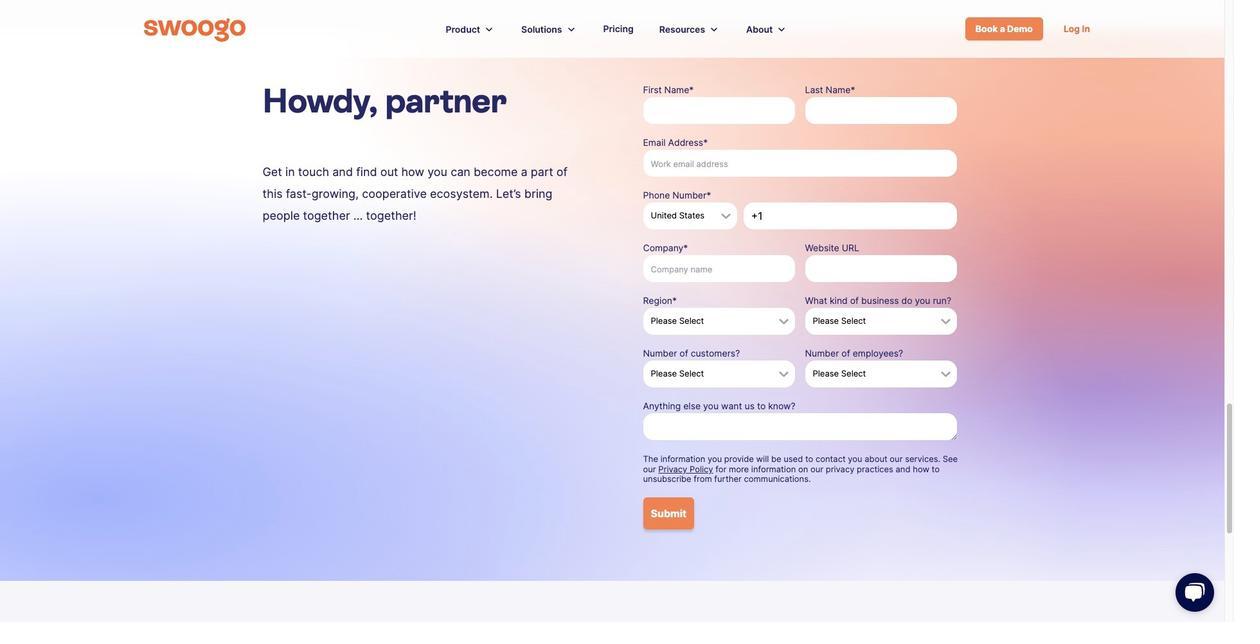 Task type: describe. For each thing, give the bounding box(es) containing it.
chat widget region
[[1161, 561, 1225, 623]]



Task type: locate. For each thing, give the bounding box(es) containing it.
None submit
[[643, 498, 695, 530]]

Company name text field
[[643, 255, 795, 282]]

swoogo image
[[144, 19, 246, 42]]

Work email address email field
[[643, 150, 957, 177]]

dialog
[[0, 0, 1235, 623]]

None telephone field
[[744, 203, 957, 230]]

None text field
[[643, 97, 795, 124], [805, 97, 957, 124], [805, 255, 957, 282], [643, 414, 957, 441], [643, 97, 795, 124], [805, 97, 957, 124], [805, 255, 957, 282], [643, 414, 957, 441]]



